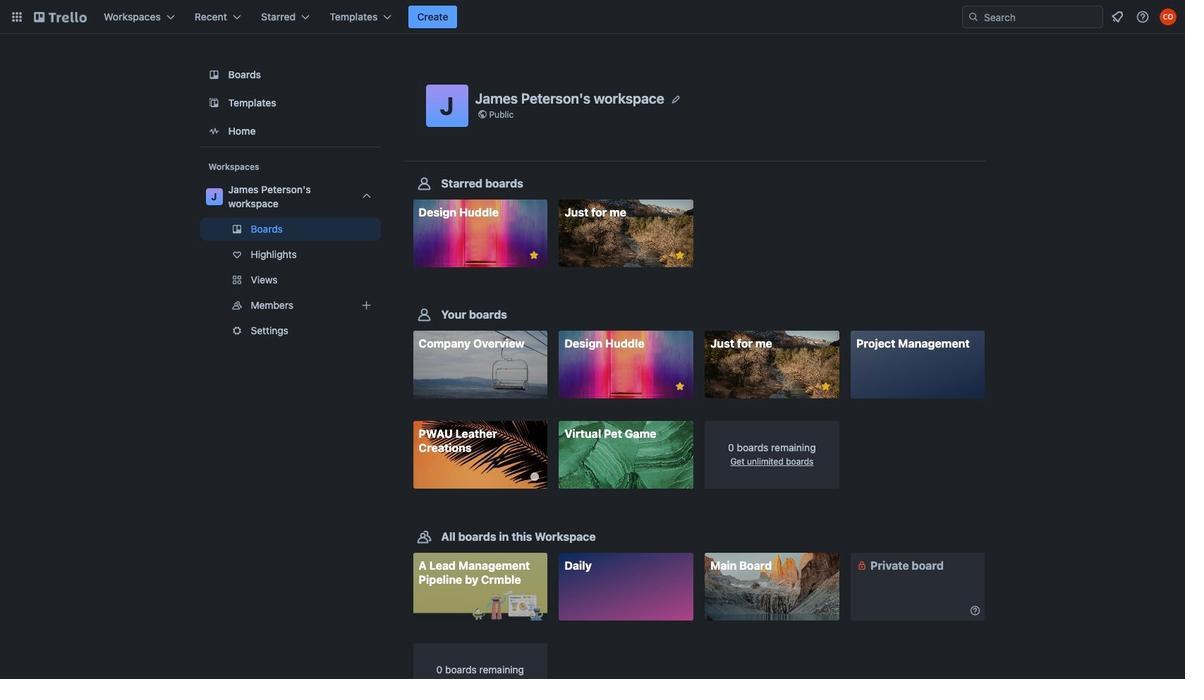 Task type: describe. For each thing, give the bounding box(es) containing it.
open information menu image
[[1136, 10, 1151, 24]]

1 vertical spatial sm image
[[969, 604, 983, 618]]

0 notifications image
[[1110, 8, 1127, 25]]

Search field
[[980, 7, 1103, 27]]

home image
[[206, 123, 223, 140]]

template board image
[[206, 95, 223, 112]]



Task type: vqa. For each thing, say whether or not it's contained in the screenshot.
Open information menu image
yes



Task type: locate. For each thing, give the bounding box(es) containing it.
add image
[[358, 297, 375, 314]]

0 vertical spatial sm image
[[855, 559, 870, 573]]

christina overa (christinaovera) image
[[1160, 8, 1177, 25]]

1 horizontal spatial sm image
[[969, 604, 983, 618]]

click to unstar this board. it will be removed from your starred list. image
[[528, 249, 541, 262]]

there is new activity on this board. image
[[531, 473, 539, 482]]

board image
[[206, 66, 223, 83]]

primary element
[[0, 0, 1186, 34]]

sm image
[[855, 559, 870, 573], [969, 604, 983, 618]]

back to home image
[[34, 6, 87, 28]]

search image
[[968, 11, 980, 23]]

click to unstar this board. it will be removed from your starred list. image
[[674, 249, 687, 262], [674, 381, 687, 393], [820, 381, 833, 393]]

0 horizontal spatial sm image
[[855, 559, 870, 573]]



